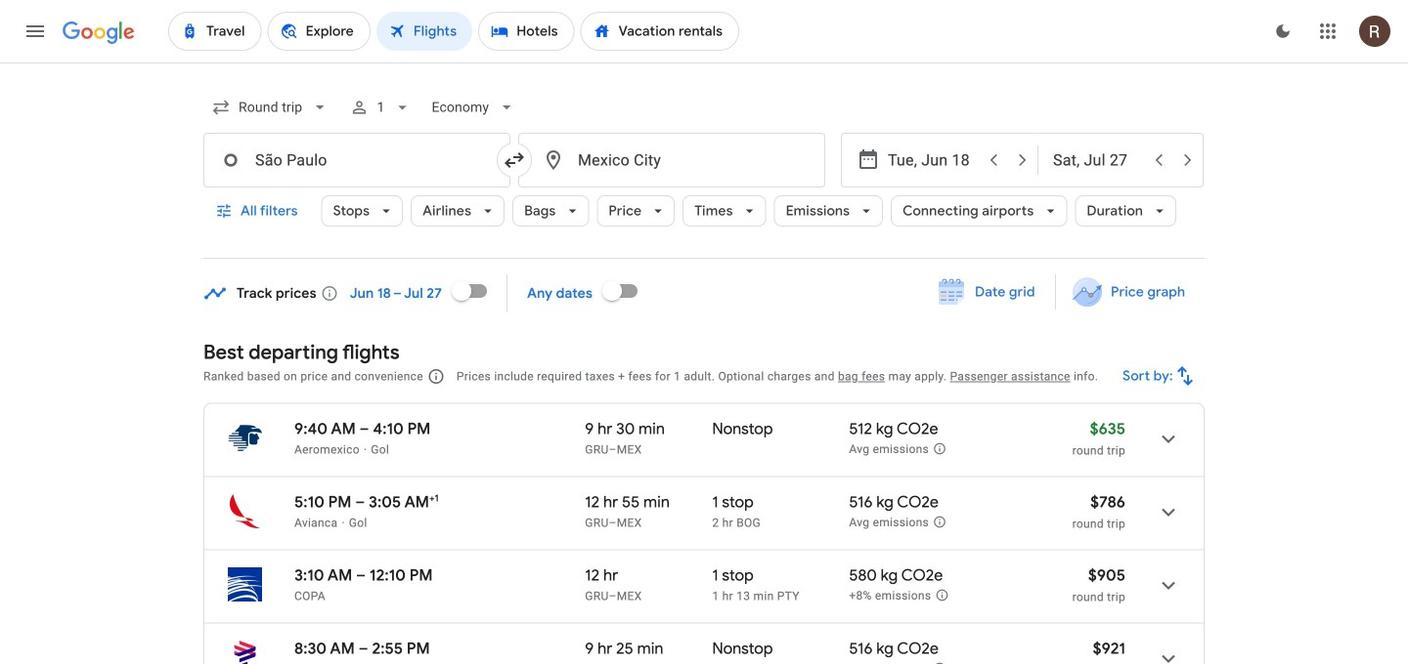 Task type: vqa. For each thing, say whether or not it's contained in the screenshot.
POTTUVIL
no



Task type: describe. For each thing, give the bounding box(es) containing it.
Departure time: 9:40 AM. text field
[[294, 419, 356, 440]]

learn more about tracked prices image
[[321, 285, 338, 303]]

learn more about ranking image
[[427, 368, 445, 386]]

loading results progress bar
[[0, 63, 1408, 66]]

Arrival time: 3:05 AM on  Wednesday, June 19. text field
[[369, 493, 439, 513]]

Where to? text field
[[518, 133, 825, 188]]

1 stop flight. element for total duration 12 hr. element
[[712, 567, 754, 589]]

find the best price region
[[203, 268, 1205, 326]]

Return text field
[[1053, 134, 1143, 187]]

Departure text field
[[888, 134, 978, 187]]

change appearance image
[[1259, 8, 1306, 55]]

leaves são paulo-guarulhos international airport at 3:10 am on tuesday, june 18 and arrives at aeropuerto internacional benito juárez at 12:10 pm on tuesday, june 18. element
[[294, 566, 433, 586]]

swap origin and destination. image
[[503, 149, 526, 172]]

635 US dollars text field
[[1090, 419, 1125, 440]]

carbon emissions estimate: 580 kilograms. +8% emissions. learn more about this emissions estimate image
[[935, 589, 949, 603]]

leaves são paulo-guarulhos international airport at 8:30 am on tuesday, june 18 and arrives at aeropuerto internacional benito juárez at 2:55 pm on tuesday, june 18. element
[[294, 639, 430, 660]]

leaves são paulo-guarulhos international airport at 5:10 pm on tuesday, june 18 and arrives at aeropuerto internacional benito juárez at 3:05 am on wednesday, june 19. element
[[294, 493, 439, 513]]

leaves são paulo-guarulhos international airport at 9:40 am on tuesday, june 18 and arrives at aeropuerto internacional benito juárez at 4:10 pm on tuesday, june 18. element
[[294, 419, 431, 440]]

1 stop flight. element for total duration 12 hr 55 min. element
[[712, 493, 754, 516]]

Arrival time: 12:10 PM. text field
[[369, 566, 433, 586]]

total duration 9 hr 25 min. element
[[585, 640, 712, 662]]



Task type: locate. For each thing, give the bounding box(es) containing it.
786 US dollars text field
[[1090, 493, 1125, 513]]

Where from? text field
[[203, 133, 510, 188]]

1 carbon emissions estimate: 516 kilograms. average emissions. learn more about this emissions estimate image from the top
[[933, 516, 947, 529]]

921 US dollars text field
[[1093, 639, 1125, 660]]

total duration 9 hr 30 min. element
[[585, 420, 712, 442]]

total duration 12 hr 55 min. element
[[585, 493, 712, 516]]

1 stop flight. element
[[712, 493, 754, 516], [712, 567, 754, 589]]

1 vertical spatial 1 stop flight. element
[[712, 567, 754, 589]]

Departure time: 8:30 AM. text field
[[294, 639, 355, 660]]

1 1 stop flight. element from the top
[[712, 493, 754, 516]]

Departure time: 3:10 AM. text field
[[294, 566, 352, 586]]

carbon emissions estimate: 516 kilograms. average emissions. learn more about this emissions estimate image
[[933, 516, 947, 529], [933, 662, 947, 665]]

carbon emissions estimate: 516 kilograms. average emissions. learn more about this emissions estimate image down carbon emissions estimate: 512 kilograms. average emissions. learn more about this emissions estimate icon
[[933, 516, 947, 529]]

0 vertical spatial carbon emissions estimate: 516 kilograms. average emissions. learn more about this emissions estimate image
[[933, 516, 947, 529]]

1 vertical spatial nonstop flight. element
[[712, 640, 773, 662]]

Arrival time: 4:10 PM. text field
[[373, 419, 431, 440]]

carbon emissions estimate: 512 kilograms. average emissions. learn more about this emissions estimate image
[[933, 442, 947, 456]]

2 1 stop flight. element from the top
[[712, 567, 754, 589]]

main menu image
[[23, 20, 47, 43]]

total duration 12 hr. element
[[585, 567, 712, 589]]

0 vertical spatial 1 stop flight. element
[[712, 493, 754, 516]]

nonstop flight. element
[[712, 420, 773, 442], [712, 640, 773, 662]]

Arrival time: 2:55 PM. text field
[[372, 639, 430, 660]]

2 nonstop flight. element from the top
[[712, 640, 773, 662]]

carbon emissions estimate: 516 kilograms. average emissions. learn more about this emissions estimate image down carbon emissions estimate: 580 kilograms. +8% emissions. learn more about this emissions estimate image
[[933, 662, 947, 665]]

1 vertical spatial carbon emissions estimate: 516 kilograms. average emissions. learn more about this emissions estimate image
[[933, 662, 947, 665]]

0 vertical spatial nonstop flight. element
[[712, 420, 773, 442]]

Departure time: 5:10 PM. text field
[[294, 493, 352, 513]]

None search field
[[203, 84, 1205, 259]]

 image
[[364, 443, 367, 457]]

None field
[[203, 84, 338, 131], [424, 84, 524, 131], [203, 84, 338, 131], [424, 84, 524, 131]]

2 carbon emissions estimate: 516 kilograms. average emissions. learn more about this emissions estimate image from the top
[[933, 662, 947, 665]]

905 US dollars text field
[[1088, 566, 1125, 586]]

main content
[[203, 268, 1205, 665]]

1 nonstop flight. element from the top
[[712, 420, 773, 442]]



